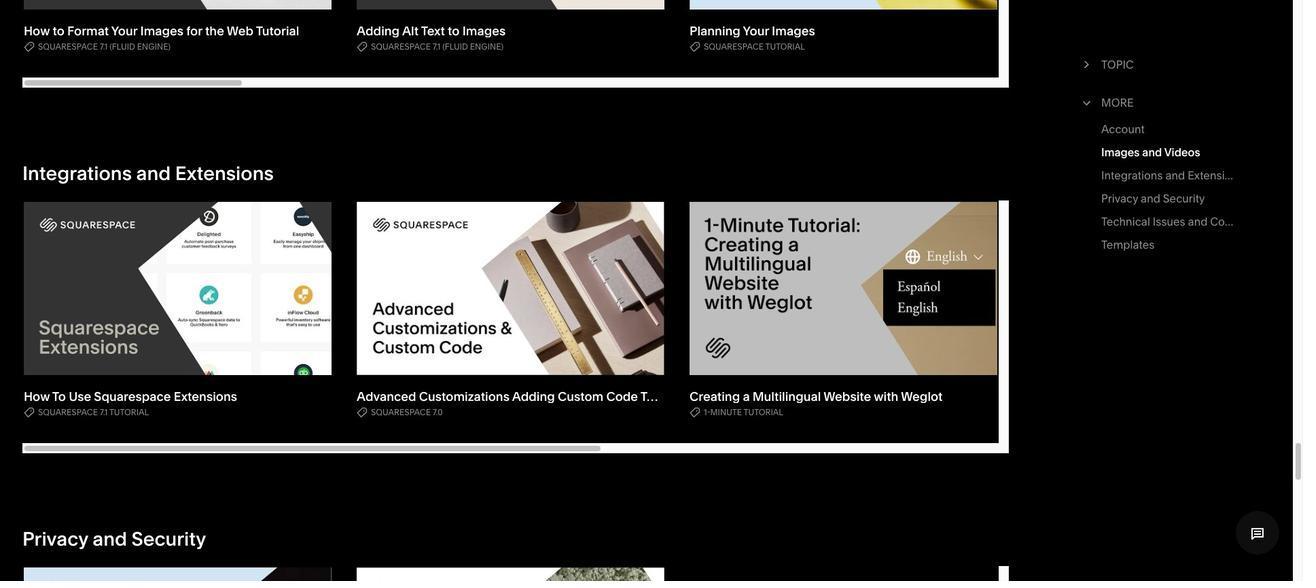 Task type: vqa. For each thing, say whether or not it's contained in the screenshot.
the effects,
no



Task type: describe. For each thing, give the bounding box(es) containing it.
squarespace for adding alt text to images
[[371, 41, 431, 52]]

1-minute tutorial
[[704, 407, 784, 417]]

adding alt text to images
[[357, 23, 506, 39]]

minute
[[711, 407, 742, 417]]

0 horizontal spatial integrations
[[22, 162, 132, 185]]

code
[[607, 389, 638, 404]]

us
[[1254, 215, 1267, 228]]

1-
[[704, 407, 711, 417]]

squarespace 7.0
[[371, 407, 443, 417]]

1 to from the left
[[53, 23, 64, 39]]

creating
[[690, 389, 740, 404]]

squarespace for how to format your images for the web tutorial
[[38, 41, 98, 52]]

advanced customizations  adding custom code tutorial
[[357, 389, 684, 404]]

images up squarespace tutorial
[[772, 23, 815, 39]]

2 to from the left
[[448, 23, 460, 39]]

7.1 for use
[[100, 407, 108, 417]]

topic button
[[1079, 48, 1248, 82]]

topic link
[[1102, 55, 1248, 74]]

website
[[824, 389, 872, 404]]

how for how to format your images for the web tutorial
[[24, 23, 50, 39]]

more link
[[1102, 93, 1248, 112]]

technical issues and contact us
[[1102, 215, 1267, 228]]

advanced
[[357, 389, 416, 404]]

how to use squarespace extensions
[[24, 389, 237, 404]]

squarespace 7.1 tutorial
[[38, 407, 149, 417]]

integrations and extensions link
[[1102, 166, 1244, 189]]

0 vertical spatial privacy
[[1102, 192, 1139, 205]]

7.1 for format
[[100, 41, 108, 52]]

0 horizontal spatial privacy and security
[[22, 527, 206, 550]]

alt
[[402, 23, 419, 39]]

technical issues and contact us link
[[1102, 212, 1267, 235]]

0 horizontal spatial security
[[132, 527, 206, 550]]

topic
[[1102, 58, 1134, 71]]

planning
[[690, 23, 741, 39]]

how for how to use squarespace extensions
[[24, 389, 50, 404]]

multilingual
[[753, 389, 821, 404]]

tutorial down a on the right bottom of the page
[[744, 407, 784, 417]]

tutorial down planning your images
[[766, 41, 805, 52]]

squarespace 7.1 (fluid engine) for format
[[38, 41, 171, 52]]

text
[[421, 23, 445, 39]]

weglot
[[901, 389, 943, 404]]

templates
[[1102, 238, 1155, 251]]

1 horizontal spatial privacy and security
[[1102, 192, 1205, 205]]

videos
[[1165, 145, 1201, 159]]

more
[[1102, 96, 1134, 109]]

account
[[1102, 122, 1145, 136]]

privacy and security link
[[1102, 189, 1205, 212]]

account link
[[1102, 120, 1145, 143]]

for
[[186, 23, 202, 39]]

squarespace for advanced customizations  adding custom code tutorial
[[371, 407, 431, 417]]



Task type: locate. For each thing, give the bounding box(es) containing it.
format
[[67, 23, 109, 39]]

more button
[[1079, 86, 1248, 120]]

customizations
[[419, 389, 510, 404]]

1 horizontal spatial security
[[1163, 192, 1205, 205]]

2 engine) from the left
[[470, 41, 504, 52]]

2 squarespace 7.1 (fluid engine) from the left
[[371, 41, 504, 52]]

7.0
[[433, 407, 443, 417]]

images down "account" link
[[1102, 145, 1140, 159]]

custom
[[558, 389, 604, 404]]

1 vertical spatial security
[[132, 527, 206, 550]]

your
[[111, 23, 137, 39], [743, 23, 769, 39]]

extensions
[[175, 162, 274, 185], [1188, 169, 1244, 182], [174, 389, 237, 404]]

(fluid
[[110, 41, 135, 52], [443, 41, 468, 52]]

1 horizontal spatial integrations and extensions
[[1102, 169, 1244, 182]]

2 (fluid from the left
[[443, 41, 468, 52]]

(fluid for your
[[110, 41, 135, 52]]

(fluid down text
[[443, 41, 468, 52]]

squarespace 7.1 (fluid engine)
[[38, 41, 171, 52], [371, 41, 504, 52]]

to right text
[[448, 23, 460, 39]]

1 horizontal spatial squarespace 7.1 (fluid engine)
[[371, 41, 504, 52]]

7.1
[[100, 41, 108, 52], [433, 41, 441, 52], [100, 407, 108, 417]]

squarespace down planning your images
[[704, 41, 764, 52]]

how to format your images for the web tutorial
[[24, 23, 299, 39]]

engine) for to
[[470, 41, 504, 52]]

2 how from the top
[[24, 389, 50, 404]]

adding left custom
[[512, 389, 555, 404]]

issues
[[1153, 215, 1186, 228]]

1 how from the top
[[24, 23, 50, 39]]

squarespace up squarespace 7.1 tutorial on the left bottom of page
[[94, 389, 171, 404]]

integrations
[[22, 162, 132, 185], [1102, 169, 1163, 182]]

1 vertical spatial privacy and security
[[22, 527, 206, 550]]

squarespace down to
[[38, 407, 98, 417]]

1 engine) from the left
[[137, 41, 171, 52]]

tutorial
[[256, 23, 299, 39], [766, 41, 805, 52], [641, 389, 684, 404], [109, 407, 149, 417], [744, 407, 784, 417]]

1 horizontal spatial (fluid
[[443, 41, 468, 52]]

0 horizontal spatial (fluid
[[110, 41, 135, 52]]

how left format
[[24, 23, 50, 39]]

0 horizontal spatial to
[[53, 23, 64, 39]]

adding
[[357, 23, 400, 39], [512, 389, 555, 404]]

1 horizontal spatial adding
[[512, 389, 555, 404]]

2 your from the left
[[743, 23, 769, 39]]

your right format
[[111, 23, 137, 39]]

0 horizontal spatial privacy
[[22, 527, 88, 550]]

1 (fluid from the left
[[110, 41, 135, 52]]

0 horizontal spatial adding
[[357, 23, 400, 39]]

0 horizontal spatial integrations and extensions
[[22, 162, 274, 185]]

integrations and extensions
[[22, 162, 274, 185], [1102, 169, 1244, 182]]

how
[[24, 23, 50, 39], [24, 389, 50, 404]]

creating a multilingual website with weglot
[[690, 389, 943, 404]]

images and videos link
[[1102, 143, 1201, 166]]

1 horizontal spatial to
[[448, 23, 460, 39]]

0 vertical spatial privacy and security
[[1102, 192, 1205, 205]]

your up squarespace tutorial
[[743, 23, 769, 39]]

technical
[[1102, 215, 1151, 228]]

and
[[1143, 145, 1162, 159], [136, 162, 171, 185], [1166, 169, 1186, 182], [1141, 192, 1161, 205], [1188, 215, 1208, 228], [93, 527, 127, 550]]

web
[[227, 23, 254, 39]]

squarespace
[[38, 41, 98, 52], [371, 41, 431, 52], [704, 41, 764, 52], [94, 389, 171, 404], [38, 407, 98, 417], [371, 407, 431, 417]]

security inside privacy and security link
[[1163, 192, 1205, 205]]

engine) for your
[[137, 41, 171, 52]]

to
[[52, 389, 66, 404]]

images right text
[[463, 23, 506, 39]]

squarespace for how to use squarespace extensions
[[38, 407, 98, 417]]

security
[[1163, 192, 1205, 205], [132, 527, 206, 550]]

to
[[53, 23, 64, 39], [448, 23, 460, 39]]

squarespace 7.1 (fluid engine) for text
[[371, 41, 504, 52]]

0 vertical spatial security
[[1163, 192, 1205, 205]]

7.1 down format
[[100, 41, 108, 52]]

1 vertical spatial adding
[[512, 389, 555, 404]]

1 horizontal spatial your
[[743, 23, 769, 39]]

and inside 'link'
[[1188, 215, 1208, 228]]

engine) down adding alt text to images
[[470, 41, 504, 52]]

7.1 for text
[[433, 41, 441, 52]]

planning your images
[[690, 23, 815, 39]]

squarespace down alt
[[371, 41, 431, 52]]

0 vertical spatial adding
[[357, 23, 400, 39]]

images left the for at top left
[[140, 23, 184, 39]]

0 vertical spatial how
[[24, 23, 50, 39]]

7.1 down text
[[433, 41, 441, 52]]

squarespace for planning your images
[[704, 41, 764, 52]]

1 horizontal spatial integrations
[[1102, 169, 1163, 182]]

a
[[743, 389, 750, 404]]

1 horizontal spatial privacy
[[1102, 192, 1139, 205]]

(fluid for to
[[443, 41, 468, 52]]

1 squarespace 7.1 (fluid engine) from the left
[[38, 41, 171, 52]]

0 horizontal spatial your
[[111, 23, 137, 39]]

1 your from the left
[[111, 23, 137, 39]]

squarespace 7.1 (fluid engine) down text
[[371, 41, 504, 52]]

the
[[205, 23, 224, 39]]

1 vertical spatial how
[[24, 389, 50, 404]]

use
[[69, 389, 91, 404]]

engine) down how to format your images for the web tutorial
[[137, 41, 171, 52]]

squarespace tutorial
[[704, 41, 805, 52]]

(fluid down how to format your images for the web tutorial
[[110, 41, 135, 52]]

1 vertical spatial privacy
[[22, 527, 88, 550]]

tutorial right the code
[[641, 389, 684, 404]]

engine)
[[137, 41, 171, 52], [470, 41, 504, 52]]

0 horizontal spatial engine)
[[137, 41, 171, 52]]

images
[[140, 23, 184, 39], [463, 23, 506, 39], [772, 23, 815, 39], [1102, 145, 1140, 159]]

tutorial right web
[[256, 23, 299, 39]]

images and videos
[[1102, 145, 1201, 159]]

contact
[[1211, 215, 1251, 228]]

1 horizontal spatial engine)
[[470, 41, 504, 52]]

with
[[874, 389, 899, 404]]

7.1 down how to use squarespace extensions
[[100, 407, 108, 417]]

to left format
[[53, 23, 64, 39]]

privacy and security
[[1102, 192, 1205, 205], [22, 527, 206, 550]]

privacy
[[1102, 192, 1139, 205], [22, 527, 88, 550]]

how left to
[[24, 389, 50, 404]]

0 horizontal spatial squarespace 7.1 (fluid engine)
[[38, 41, 171, 52]]

tutorial down how to use squarespace extensions
[[109, 407, 149, 417]]

templates link
[[1102, 235, 1155, 258]]

squarespace down advanced
[[371, 407, 431, 417]]

adding left alt
[[357, 23, 400, 39]]

squarespace 7.1 (fluid engine) down format
[[38, 41, 171, 52]]

squarespace down format
[[38, 41, 98, 52]]



